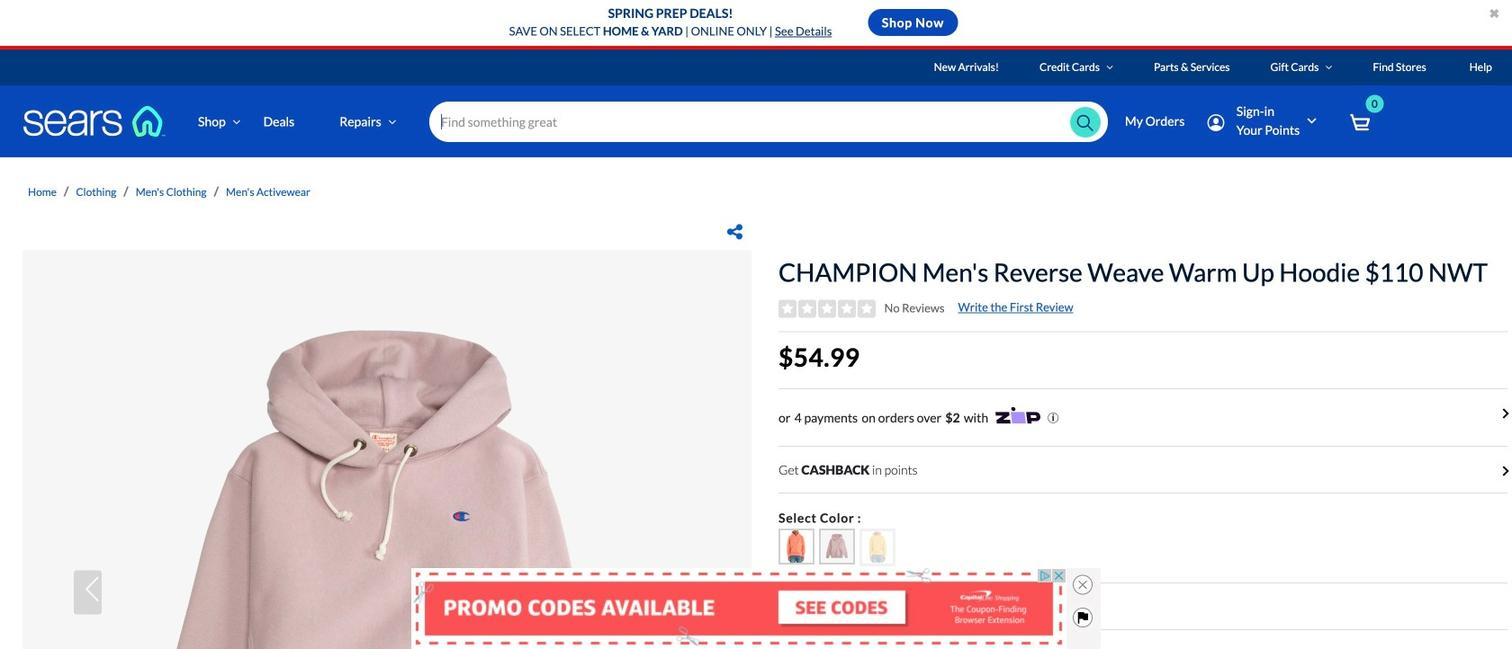 Task type: vqa. For each thing, say whether or not it's contained in the screenshot.
The Sauder Select Sewing Craft Cart, Soft White® Finish (# 426934) image
no



Task type: locate. For each thing, give the bounding box(es) containing it.
banner
[[0, 50, 1512, 184]]

orange image
[[779, 529, 815, 565]]

zip logo, when clicked, opens infographic about the option of buying this item with 4 installment payments image
[[996, 405, 1041, 426]]

view cart image
[[1349, 113, 1370, 133]]

angle down image
[[1106, 62, 1113, 72], [1325, 62, 1332, 72], [233, 116, 241, 128]]

2 horizontal spatial angle down image
[[1325, 62, 1332, 72]]

home image
[[23, 105, 167, 138]]

main content
[[0, 158, 1512, 650]]

purple image
[[819, 529, 855, 565]]

angle down image
[[388, 116, 396, 128]]

share alt image
[[727, 223, 743, 241]]

settings image
[[1207, 114, 1225, 131]]



Task type: describe. For each thing, give the bounding box(es) containing it.
champion men's reverse weave warm up hoodie $110 nwt image
[[23, 250, 752, 650]]

0 horizontal spatial angle down image
[[233, 116, 241, 128]]

Search text field
[[429, 102, 1108, 142]]

advertisement element
[[411, 569, 1067, 650]]

rated 0.0 out of 5 stars image
[[779, 298, 878, 318]]

1 horizontal spatial angle down image
[[1106, 62, 1113, 72]]



